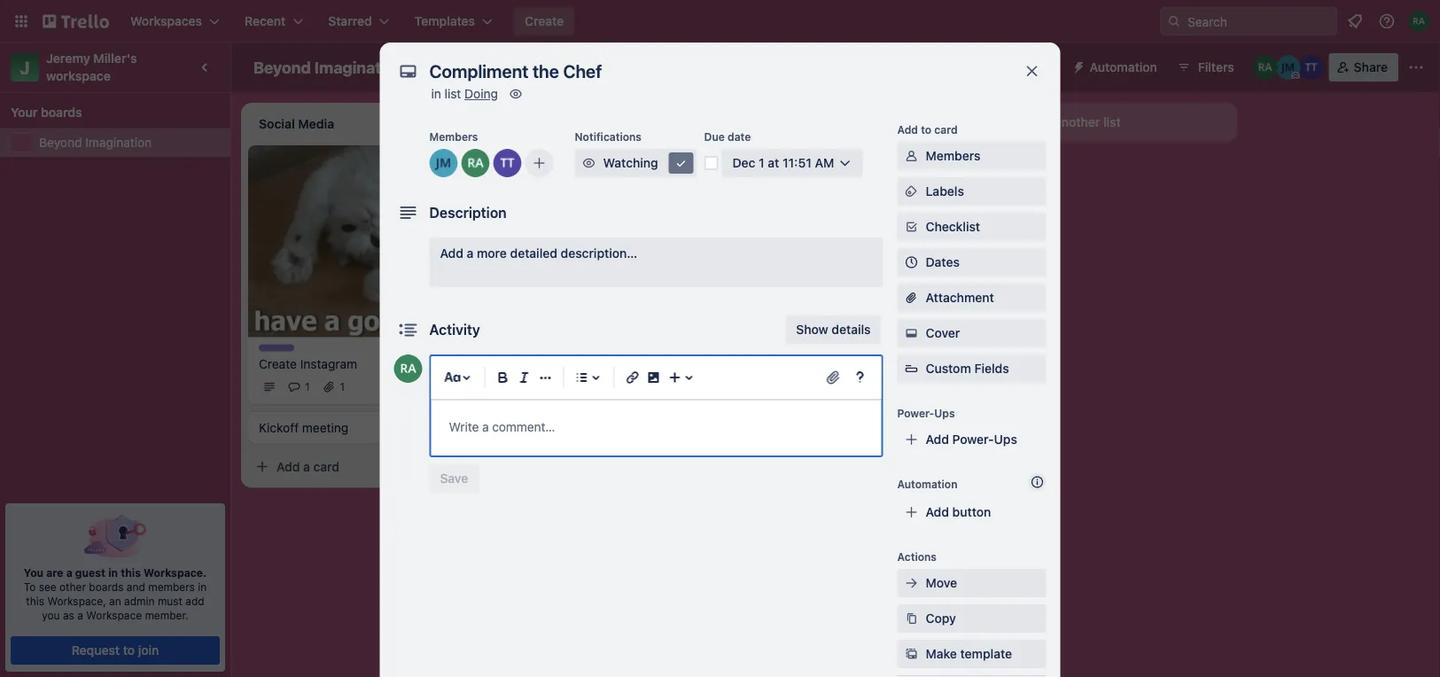 Task type: describe. For each thing, give the bounding box(es) containing it.
add power-ups
[[926, 432, 1017, 447]]

kickoff meeting
[[259, 420, 349, 435]]

sm image for automation
[[1065, 53, 1090, 78]]

copy
[[926, 611, 956, 626]]

actions
[[897, 550, 937, 563]]

sm image for move
[[903, 574, 920, 592]]

add down kickoff
[[276, 459, 300, 474]]

2 vertical spatial in
[[198, 580, 207, 593]]

Dec 1 checkbox
[[535, 223, 590, 245]]

open help dialog image
[[849, 367, 871, 388]]

2 vertical spatial power-
[[952, 432, 994, 447]]

jeremy miller (jeremymiller198) image for terry turtle (terryturtle) image under compliment the chef link at the left of page
[[673, 223, 695, 245]]

attachment
[[926, 290, 994, 305]]

workspace visible
[[481, 60, 587, 74]]

1 vertical spatial jeremy miller (jeremymiller198) image
[[429, 149, 458, 177]]

add up members link
[[897, 123, 918, 136]]

color: bold red, title: "thoughts" element
[[510, 152, 559, 166]]

move
[[926, 576, 957, 590]]

dec for dec 1
[[557, 228, 576, 240]]

dec for dec 1 at 11:51 am
[[732, 156, 755, 170]]

card down meeting
[[313, 459, 339, 474]]

in list doing
[[431, 86, 498, 101]]

create instagram
[[259, 356, 357, 371]]

thinking
[[510, 164, 559, 179]]

create from template… image
[[957, 161, 971, 175]]

card up members link
[[934, 123, 958, 136]]

open information menu image
[[1378, 12, 1396, 30]]

terry turtle (terryturtle) image left share button
[[1299, 55, 1324, 80]]

add a card for create from template… icon
[[780, 161, 843, 175]]

due
[[704, 130, 725, 143]]

sm image for watching
[[580, 154, 598, 172]]

fields
[[974, 361, 1009, 376]]

to
[[24, 580, 36, 593]]

as
[[63, 609, 74, 621]]

jeremy miller (jeremymiller198) image for ruby anderson (rubyanderson7) icon below search field
[[1276, 55, 1301, 80]]

1 vertical spatial members
[[926, 148, 980, 163]]

a left am
[[807, 161, 813, 175]]

beyond imagination link
[[39, 134, 220, 152]]

move link
[[897, 569, 1046, 597]]

make
[[926, 646, 957, 661]]

1 horizontal spatial add a card
[[528, 267, 591, 282]]

1 inside button
[[759, 156, 764, 170]]

add members to card image
[[532, 154, 546, 172]]

join
[[138, 643, 159, 658]]

checklist link
[[897, 213, 1046, 241]]

share
[[1354, 60, 1388, 74]]

create from template… image
[[454, 459, 468, 474]]

0 horizontal spatial members
[[429, 130, 478, 143]]

create instagram link
[[259, 355, 464, 373]]

meeting
[[302, 420, 349, 435]]

watching button
[[575, 149, 697, 177]]

thinking link
[[510, 163, 716, 181]]

sm image for labels
[[903, 183, 920, 200]]

a right the as
[[77, 609, 83, 621]]

show details
[[796, 322, 871, 337]]

at
[[768, 156, 779, 170]]

other
[[59, 580, 86, 593]]

dates
[[926, 255, 960, 269]]

a down "kickoff meeting"
[[303, 459, 310, 474]]

kickoff
[[259, 420, 299, 435]]

make template
[[926, 646, 1012, 661]]

1 vertical spatial ups
[[934, 407, 955, 419]]

add a more detailed description… link
[[429, 237, 883, 287]]

you
[[42, 609, 60, 621]]

guest
[[75, 566, 106, 579]]

add power-ups link
[[897, 425, 1046, 454]]

filters
[[1198, 60, 1234, 74]]

member.
[[145, 609, 189, 621]]

link image
[[622, 367, 643, 388]]

add a card for create from template… image
[[276, 459, 339, 474]]

your boards with 1 items element
[[11, 102, 211, 123]]

0 horizontal spatial boards
[[41, 105, 82, 120]]

watching
[[603, 156, 658, 170]]

labels link
[[897, 177, 1046, 206]]

ruby anderson (rubyanderson7) image right open information menu image
[[1408, 11, 1429, 32]]

workspace
[[46, 69, 111, 83]]

filters button
[[1171, 53, 1239, 82]]

1 down create instagram
[[305, 381, 310, 393]]

doing
[[464, 86, 498, 101]]

1 vertical spatial in
[[108, 566, 118, 579]]

date
[[728, 130, 751, 143]]

another
[[1055, 115, 1100, 129]]

chef
[[605, 203, 632, 218]]

automation button
[[1065, 53, 1168, 82]]

terry turtle (terryturtle) image left bold ⌘b image
[[447, 376, 468, 397]]

imagination inside text field
[[314, 58, 404, 77]]

a inside "link"
[[467, 246, 474, 261]]

dec 1 at 11:51 am button
[[722, 149, 863, 177]]

add
[[185, 595, 204, 607]]

bold ⌘b image
[[492, 367, 514, 388]]

more
[[477, 246, 507, 261]]

visible
[[549, 60, 587, 74]]

sm image down workspace visible button
[[507, 85, 525, 103]]

0 horizontal spatial beyond
[[39, 135, 82, 150]]

share button
[[1329, 53, 1398, 82]]

primary element
[[0, 0, 1440, 43]]

add button button
[[897, 498, 1046, 526]]

show
[[796, 322, 828, 337]]

1 vertical spatial power-ups
[[897, 407, 955, 419]]

a down add a more detailed description…
[[555, 267, 562, 282]]

request to join
[[72, 643, 159, 658]]

your boards
[[11, 105, 82, 120]]

more formatting image
[[535, 367, 556, 388]]

0 horizontal spatial imagination
[[85, 135, 152, 150]]

ruby anderson (rubyanderson7) image up description
[[461, 149, 490, 177]]

your
[[11, 105, 38, 120]]

make template link
[[897, 640, 1046, 668]]

add right 'at'
[[780, 161, 803, 175]]

description
[[429, 204, 507, 221]]

dates button
[[897, 248, 1046, 276]]

instagram
[[300, 356, 357, 371]]

power-ups button
[[950, 53, 1061, 82]]

checklist
[[926, 219, 980, 234]]



Task type: vqa. For each thing, say whether or not it's contained in the screenshot.
Add a card to the middle
yes



Task type: locate. For each thing, give the bounding box(es) containing it.
workspace up doing link
[[481, 60, 546, 74]]

add down custom
[[926, 432, 949, 447]]

1 left 'at'
[[759, 156, 764, 170]]

sm image left labels
[[903, 183, 920, 200]]

dec
[[732, 156, 755, 170], [557, 228, 576, 240]]

sm image up 'another'
[[1065, 53, 1090, 78]]

1 vertical spatial automation
[[897, 478, 957, 490]]

create up workspace visible
[[525, 14, 564, 28]]

list
[[445, 86, 461, 101], [1103, 115, 1121, 129]]

add inside "link"
[[440, 246, 463, 261]]

save button
[[429, 464, 479, 493]]

add a card button
[[751, 154, 950, 183], [500, 261, 698, 289], [248, 452, 447, 481]]

members down in list doing
[[429, 130, 478, 143]]

compliment the chef link
[[510, 202, 716, 220]]

workspace inside you are a guest in this workspace. to see other boards and members in this workspace, an admin must add you as a workspace member.
[[86, 609, 142, 621]]

ups inside add power-ups link
[[994, 432, 1017, 447]]

lists image
[[571, 367, 592, 388]]

0 vertical spatial automation
[[1090, 60, 1157, 74]]

add another list button
[[996, 103, 1237, 142]]

miller's
[[93, 51, 137, 66]]

sm image left mark due date as complete checkbox
[[672, 154, 690, 172]]

show menu image
[[1407, 58, 1425, 76]]

sm image left checklist
[[903, 218, 920, 236]]

add a card
[[780, 161, 843, 175], [528, 267, 591, 282], [276, 459, 339, 474]]

ruby anderson (rubyanderson7) image down search field
[[1253, 55, 1278, 80]]

workspace inside button
[[481, 60, 546, 74]]

board link
[[601, 53, 676, 82]]

0 vertical spatial boards
[[41, 105, 82, 120]]

0 horizontal spatial add a card button
[[248, 452, 447, 481]]

1 horizontal spatial ups
[[994, 432, 1017, 447]]

you
[[24, 566, 44, 579]]

copy link
[[897, 604, 1046, 633]]

sm image for copy
[[903, 610, 920, 627]]

0 vertical spatial power-ups
[[986, 60, 1051, 74]]

custom fields button
[[897, 360, 1046, 378]]

1 down instagram
[[340, 381, 345, 393]]

add a card right 'at'
[[780, 161, 843, 175]]

1 vertical spatial imagination
[[85, 135, 152, 150]]

workspace,
[[47, 595, 106, 607]]

boards up the an
[[89, 580, 124, 593]]

ups up add power-ups
[[934, 407, 955, 419]]

labels
[[926, 184, 964, 198]]

add left button at the bottom right of the page
[[926, 505, 949, 519]]

1 horizontal spatial create
[[525, 14, 564, 28]]

ruby anderson (rubyanderson7) image
[[1408, 11, 1429, 32], [1253, 55, 1278, 80], [461, 149, 490, 177], [698, 223, 720, 245]]

you are a guest in this workspace. to see other boards and members in this workspace, an admin must add you as a workspace member.
[[24, 566, 207, 621]]

1
[[759, 156, 764, 170], [579, 228, 584, 240], [305, 381, 310, 393], [340, 381, 345, 393]]

add
[[1028, 115, 1051, 129], [897, 123, 918, 136], [780, 161, 803, 175], [440, 246, 463, 261], [528, 267, 552, 282], [926, 432, 949, 447], [276, 459, 300, 474], [926, 505, 949, 519]]

1 horizontal spatial in
[[198, 580, 207, 593]]

0 horizontal spatial list
[[445, 86, 461, 101]]

to for join
[[123, 643, 135, 658]]

2 vertical spatial jeremy miller (jeremymiller198) image
[[673, 223, 695, 245]]

2 horizontal spatial ups
[[1027, 60, 1051, 74]]

0 vertical spatial members
[[429, 130, 478, 143]]

0 vertical spatial beyond imagination
[[253, 58, 404, 77]]

ups up add another list
[[1027, 60, 1051, 74]]

custom
[[926, 361, 971, 376]]

workspace down the an
[[86, 609, 142, 621]]

create inside button
[[525, 14, 564, 28]]

boards inside you are a guest in this workspace. to see other boards and members in this workspace, an admin must add you as a workspace member.
[[89, 580, 124, 593]]

0 horizontal spatial jeremy miller (jeremymiller198) image
[[429, 149, 458, 177]]

text styles image
[[442, 367, 463, 388]]

11:51
[[782, 156, 812, 170]]

customize views image
[[685, 58, 703, 76]]

1 vertical spatial workspace
[[86, 609, 142, 621]]

jeremy miller (jeremymiller198) image down compliment the chef link at the left of page
[[673, 223, 695, 245]]

sm image down actions
[[903, 574, 920, 592]]

this down to
[[26, 595, 44, 607]]

compliment
[[510, 203, 580, 218]]

dec down compliment the chef
[[557, 228, 576, 240]]

2 horizontal spatial add a card
[[780, 161, 843, 175]]

sm image for checklist
[[903, 218, 920, 236]]

activity
[[429, 321, 480, 338]]

in down star or unstar board image
[[431, 86, 441, 101]]

0 horizontal spatial in
[[108, 566, 118, 579]]

list left doing
[[445, 86, 461, 101]]

workspace
[[481, 60, 546, 74], [86, 609, 142, 621]]

this up and
[[121, 566, 141, 579]]

sm image left copy
[[903, 610, 920, 627]]

an
[[109, 595, 121, 607]]

imagination
[[314, 58, 404, 77], [85, 135, 152, 150]]

in right guest
[[108, 566, 118, 579]]

to up members link
[[921, 123, 932, 136]]

dec 1
[[557, 228, 584, 240]]

in up add
[[198, 580, 207, 593]]

0 horizontal spatial ups
[[934, 407, 955, 419]]

imagination left star or unstar board image
[[314, 58, 404, 77]]

a
[[807, 161, 813, 175], [467, 246, 474, 261], [555, 267, 562, 282], [303, 459, 310, 474], [66, 566, 72, 579], [77, 609, 83, 621]]

1 horizontal spatial list
[[1103, 115, 1121, 129]]

Main content area, start typing to enter text. text field
[[449, 416, 864, 438]]

1 horizontal spatial beyond imagination
[[253, 58, 404, 77]]

1 vertical spatial list
[[1103, 115, 1121, 129]]

card down description… on the left of the page
[[565, 267, 591, 282]]

description…
[[561, 246, 637, 261]]

request to join button
[[11, 636, 220, 665]]

0 vertical spatial to
[[921, 123, 932, 136]]

1 horizontal spatial beyond
[[253, 58, 311, 77]]

custom fields
[[926, 361, 1009, 376]]

add a card button for create from template… image
[[248, 452, 447, 481]]

jeremy miller (jeremymiller198) image
[[1276, 55, 1301, 80], [429, 149, 458, 177], [673, 223, 695, 245]]

members link
[[897, 142, 1046, 170]]

thoughts
[[510, 153, 559, 166]]

image image
[[643, 367, 664, 388]]

create for create instagram
[[259, 356, 297, 371]]

add a card down add a more detailed description…
[[528, 267, 591, 282]]

0 horizontal spatial power-ups
[[897, 407, 955, 419]]

thoughts thinking
[[510, 153, 559, 179]]

sm image inside watching button
[[580, 154, 598, 172]]

sm image inside automation button
[[1065, 53, 1090, 78]]

jeremy miller (jeremymiller198) image up description
[[429, 149, 458, 177]]

1 vertical spatial to
[[123, 643, 135, 658]]

0 vertical spatial ups
[[1027, 60, 1051, 74]]

sm image inside members link
[[903, 147, 920, 165]]

ruby anderson (rubyanderson7) image
[[394, 354, 422, 383]]

sm image
[[903, 147, 920, 165], [580, 154, 598, 172], [903, 610, 920, 627]]

sm image down notifications
[[580, 154, 598, 172]]

sm image inside the 'cover' 'link'
[[903, 324, 920, 342]]

1 vertical spatial dec
[[557, 228, 576, 240]]

ruby anderson (rubyanderson7) image down mark due date as complete checkbox
[[698, 223, 720, 245]]

add button
[[926, 505, 991, 519]]

1 vertical spatial power-
[[897, 407, 934, 419]]

card right 11:51 at right
[[817, 161, 843, 175]]

automation up add button on the right bottom of page
[[897, 478, 957, 490]]

1 horizontal spatial this
[[121, 566, 141, 579]]

sm image inside labels link
[[903, 183, 920, 200]]

boards right your
[[41, 105, 82, 120]]

to for card
[[921, 123, 932, 136]]

0 horizontal spatial this
[[26, 595, 44, 607]]

0 vertical spatial create
[[525, 14, 564, 28]]

see
[[39, 580, 56, 593]]

beyond imagination inside text field
[[253, 58, 404, 77]]

1 horizontal spatial members
[[926, 148, 980, 163]]

automation
[[1090, 60, 1157, 74], [897, 478, 957, 490]]

add left more
[[440, 246, 463, 261]]

sm image left the cover
[[903, 324, 920, 342]]

sm image inside copy link
[[903, 610, 920, 627]]

1 vertical spatial beyond
[[39, 135, 82, 150]]

0 vertical spatial add a card
[[780, 161, 843, 175]]

sm image inside move link
[[903, 574, 920, 592]]

attach and insert link image
[[825, 369, 842, 386]]

add down add a more detailed description…
[[528, 267, 552, 282]]

imagination down your boards with 1 items element
[[85, 135, 152, 150]]

power- inside button
[[986, 60, 1027, 74]]

0 horizontal spatial dec
[[557, 228, 576, 240]]

0 vertical spatial dec
[[732, 156, 755, 170]]

None text field
[[420, 55, 1005, 87]]

notifications
[[575, 130, 642, 143]]

doing link
[[464, 86, 498, 101]]

a right are
[[66, 566, 72, 579]]

1 horizontal spatial power-ups
[[986, 60, 1051, 74]]

dec inside button
[[732, 156, 755, 170]]

workspace.
[[144, 566, 207, 579]]

jeremy miller (jeremymiller198) image down search field
[[1276, 55, 1301, 80]]

0 vertical spatial in
[[431, 86, 441, 101]]

0 vertical spatial list
[[445, 86, 461, 101]]

1 vertical spatial boards
[[89, 580, 124, 593]]

0 vertical spatial workspace
[[481, 60, 546, 74]]

0 vertical spatial add a card button
[[751, 154, 950, 183]]

show details link
[[785, 315, 881, 344]]

boards
[[41, 105, 82, 120], [89, 580, 124, 593]]

beyond inside text field
[[253, 58, 311, 77]]

color: purple, title: none image
[[259, 344, 294, 351]]

admin
[[124, 595, 155, 607]]

the
[[583, 203, 601, 218]]

due date
[[704, 130, 751, 143]]

Mark due date as complete checkbox
[[704, 156, 718, 170]]

1 horizontal spatial jeremy miller (jeremymiller198) image
[[673, 223, 695, 245]]

create button
[[514, 7, 574, 35]]

members up labels
[[926, 148, 980, 163]]

cover
[[926, 326, 960, 340]]

2 horizontal spatial in
[[431, 86, 441, 101]]

sm image inside make template link
[[903, 645, 920, 663]]

button
[[952, 505, 991, 519]]

0 horizontal spatial create
[[259, 356, 297, 371]]

ups
[[1027, 60, 1051, 74], [934, 407, 955, 419], [994, 432, 1017, 447]]

add to card
[[897, 123, 958, 136]]

2 vertical spatial add a card
[[276, 459, 339, 474]]

ups down 'fields'
[[994, 432, 1017, 447]]

1 inside checkbox
[[579, 228, 584, 240]]

save
[[440, 471, 468, 486]]

sm image for members
[[903, 147, 920, 165]]

1 vertical spatial beyond imagination
[[39, 135, 152, 150]]

create for create
[[525, 14, 564, 28]]

request
[[72, 643, 120, 658]]

power-ups inside button
[[986, 60, 1051, 74]]

0 vertical spatial imagination
[[314, 58, 404, 77]]

kickoff meeting link
[[259, 419, 464, 436]]

sm image inside watching button
[[672, 154, 690, 172]]

terry turtle (terryturtle) image left add members to card image at left top
[[493, 149, 522, 177]]

dec inside checkbox
[[557, 228, 576, 240]]

a left more
[[467, 246, 474, 261]]

template
[[960, 646, 1012, 661]]

automation up add another list button
[[1090, 60, 1157, 74]]

back to home image
[[43, 7, 109, 35]]

add a more detailed description…
[[440, 246, 637, 261]]

create down color: purple, title: none 'icon'
[[259, 356, 297, 371]]

to left "join"
[[123, 643, 135, 658]]

sm image for cover
[[903, 324, 920, 342]]

detailed
[[510, 246, 557, 261]]

compliment the chef
[[510, 203, 632, 218]]

0 vertical spatial power-
[[986, 60, 1027, 74]]

1 vertical spatial create
[[259, 356, 297, 371]]

cover link
[[897, 319, 1046, 347]]

dec 1 at 11:51 am
[[732, 156, 834, 170]]

to inside the request to join button
[[123, 643, 135, 658]]

j
[[20, 57, 30, 78]]

are
[[46, 566, 63, 579]]

1 vertical spatial add a card
[[528, 267, 591, 282]]

add another list
[[1028, 115, 1121, 129]]

terry turtle (terryturtle) image down compliment the chef link at the left of page
[[649, 223, 670, 245]]

beyond
[[253, 58, 311, 77], [39, 135, 82, 150]]

1 vertical spatial this
[[26, 595, 44, 607]]

card
[[934, 123, 958, 136], [817, 161, 843, 175], [565, 267, 591, 282], [313, 459, 339, 474]]

italic ⌘i image
[[514, 367, 535, 388]]

power-ups down custom
[[897, 407, 955, 419]]

members
[[429, 130, 478, 143], [926, 148, 980, 163]]

sm image down add to card
[[903, 147, 920, 165]]

list inside button
[[1103, 115, 1121, 129]]

2 horizontal spatial add a card button
[[751, 154, 950, 183]]

1 horizontal spatial imagination
[[314, 58, 404, 77]]

1 horizontal spatial workspace
[[481, 60, 546, 74]]

sm image for make template
[[903, 645, 920, 663]]

add a card down "kickoff meeting"
[[276, 459, 339, 474]]

power-ups up add another list
[[986, 60, 1051, 74]]

dec down date
[[732, 156, 755, 170]]

add left 'another'
[[1028, 115, 1051, 129]]

0 vertical spatial this
[[121, 566, 141, 579]]

1 horizontal spatial to
[[921, 123, 932, 136]]

am
[[815, 156, 834, 170]]

add a card button for create from template… icon
[[751, 154, 950, 183]]

1 horizontal spatial add a card button
[[500, 261, 698, 289]]

must
[[158, 595, 182, 607]]

automation inside button
[[1090, 60, 1157, 74]]

sm image left the "make"
[[903, 645, 920, 663]]

ups inside 'power-ups' button
[[1027, 60, 1051, 74]]

0 notifications image
[[1344, 11, 1366, 32]]

2 vertical spatial ups
[[994, 432, 1017, 447]]

Search field
[[1181, 8, 1336, 35]]

editor toolbar toolbar
[[438, 363, 874, 392]]

and
[[127, 580, 145, 593]]

beyond imagination
[[253, 58, 404, 77], [39, 135, 152, 150]]

1 horizontal spatial dec
[[732, 156, 755, 170]]

sm image inside checklist link
[[903, 218, 920, 236]]

in
[[431, 86, 441, 101], [108, 566, 118, 579], [198, 580, 207, 593]]

0 vertical spatial beyond
[[253, 58, 311, 77]]

terry turtle (terryturtle) image
[[1299, 55, 1324, 80], [493, 149, 522, 177], [649, 223, 670, 245], [447, 376, 468, 397]]

0 horizontal spatial automation
[[897, 478, 957, 490]]

search image
[[1167, 14, 1181, 28]]

sm image
[[1065, 53, 1090, 78], [507, 85, 525, 103], [672, 154, 690, 172], [903, 183, 920, 200], [903, 218, 920, 236], [903, 324, 920, 342], [903, 574, 920, 592], [903, 645, 920, 663]]

list right 'another'
[[1103, 115, 1121, 129]]

0 horizontal spatial to
[[123, 643, 135, 658]]

Board name text field
[[245, 53, 413, 82]]

0 horizontal spatial add a card
[[276, 459, 339, 474]]

2 horizontal spatial jeremy miller (jeremymiller198) image
[[1276, 55, 1301, 80]]

0 vertical spatial jeremy miller (jeremymiller198) image
[[1276, 55, 1301, 80]]

0 horizontal spatial beyond imagination
[[39, 135, 152, 150]]

1 vertical spatial add a card button
[[500, 261, 698, 289]]

1 horizontal spatial boards
[[89, 580, 124, 593]]

star or unstar board image
[[424, 60, 438, 74]]

2 vertical spatial add a card button
[[248, 452, 447, 481]]

1 horizontal spatial automation
[[1090, 60, 1157, 74]]

1 down the
[[579, 228, 584, 240]]

0 horizontal spatial workspace
[[86, 609, 142, 621]]

attachment button
[[897, 284, 1046, 312]]



